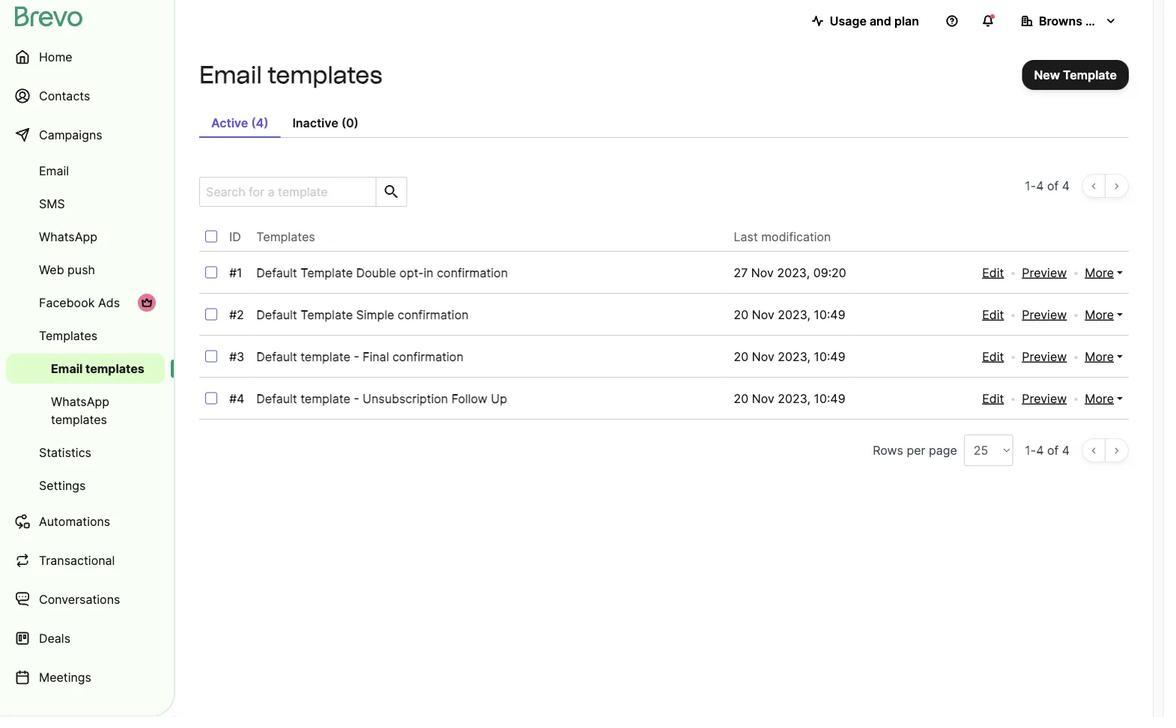 Task type: vqa. For each thing, say whether or not it's contained in the screenshot.


Task type: locate. For each thing, give the bounding box(es) containing it.
statistics
[[39, 445, 91, 460]]

0 vertical spatial of
[[1048, 178, 1059, 193]]

2 preview from the top
[[1023, 307, 1067, 322]]

#
[[229, 265, 237, 280], [229, 307, 237, 322], [229, 349, 237, 364], [229, 391, 237, 406]]

nov
[[752, 265, 774, 280], [752, 307, 775, 322], [752, 349, 775, 364], [752, 391, 775, 406]]

( for 0
[[341, 115, 346, 130]]

template
[[1064, 67, 1118, 82], [301, 265, 353, 280], [301, 307, 353, 322]]

20 for follow
[[734, 391, 749, 406]]

confirmation
[[437, 265, 508, 280], [398, 307, 469, 322], [393, 349, 464, 364]]

template right the new
[[1064, 67, 1118, 82]]

( right 'active'
[[251, 115, 256, 130]]

email link
[[6, 156, 165, 186]]

nov for follow
[[752, 391, 775, 406]]

1 preview link from the top
[[1023, 264, 1067, 282]]

email templates up inactive
[[199, 60, 383, 89]]

3 edit link from the top
[[983, 348, 1005, 366]]

1 vertical spatial 20
[[734, 349, 749, 364]]

0 vertical spatial 20 nov 2023, 10:49
[[734, 307, 846, 322]]

final
[[363, 349, 389, 364]]

4 edit link from the top
[[983, 390, 1005, 408]]

0 vertical spatial confirmation
[[437, 265, 508, 280]]

3 preview link from the top
[[1023, 348, 1067, 366]]

3 edit from the top
[[983, 349, 1005, 364]]

2023, for follow
[[778, 391, 811, 406]]

2 ) from the left
[[354, 115, 359, 130]]

confirmation right in
[[437, 265, 508, 280]]

1 vertical spatial templates
[[39, 328, 98, 343]]

1 vertical spatial email templates
[[51, 361, 145, 376]]

inactive
[[293, 115, 339, 130]]

4 default from the top
[[257, 391, 297, 406]]

4 preview link from the top
[[1023, 390, 1067, 408]]

template for new template
[[1064, 67, 1118, 82]]

4
[[256, 115, 264, 130], [1037, 178, 1044, 193], [1063, 178, 1070, 193], [237, 391, 245, 406], [1037, 443, 1044, 458], [1063, 443, 1070, 458]]

1 vertical spatial 10:49
[[814, 349, 846, 364]]

templates link
[[6, 321, 165, 351]]

1 of from the top
[[1048, 178, 1059, 193]]

1 template from the top
[[301, 349, 351, 364]]

templates up statistics link
[[51, 412, 107, 427]]

1 vertical spatial of
[[1048, 443, 1059, 458]]

whatsapp up web push at the left top
[[39, 229, 97, 244]]

usage
[[830, 13, 867, 28]]

settings
[[39, 478, 86, 493]]

default template simple confirmation link
[[257, 307, 469, 322]]

home link
[[6, 39, 165, 75]]

20 nov 2023, 10:49 for follow
[[734, 391, 846, 406]]

sms link
[[6, 189, 165, 219]]

preview for confirmation
[[1023, 349, 1067, 364]]

1 vertical spatial whatsapp
[[51, 394, 109, 409]]

1 vertical spatial template
[[301, 391, 351, 406]]

up
[[491, 391, 507, 406]]

0 horizontal spatial email templates
[[51, 361, 145, 376]]

edit link
[[983, 264, 1005, 282], [983, 306, 1005, 324], [983, 348, 1005, 366], [983, 390, 1005, 408]]

default
[[257, 265, 297, 280], [257, 307, 297, 322], [257, 349, 297, 364], [257, 391, 297, 406]]

0 vertical spatial 20
[[734, 307, 749, 322]]

template left "simple"
[[301, 307, 353, 322]]

1 default from the top
[[257, 265, 297, 280]]

2 10:49 from the top
[[814, 349, 846, 364]]

0 vertical spatial 1 - 4 of 4
[[1026, 178, 1070, 193]]

3 10:49 from the top
[[814, 391, 846, 406]]

templates down facebook
[[39, 328, 98, 343]]

1 horizontal spatial )
[[354, 115, 359, 130]]

templates up inactive ( 0 )
[[268, 60, 383, 89]]

0 horizontal spatial )
[[264, 115, 269, 130]]

(
[[251, 115, 256, 130], [341, 115, 346, 130]]

# down the # 1
[[229, 307, 237, 322]]

edit
[[983, 265, 1005, 280], [983, 307, 1005, 322], [983, 349, 1005, 364], [983, 391, 1005, 406]]

default for default template simple confirmation
[[257, 307, 297, 322]]

4 more from the top
[[1085, 391, 1115, 406]]

1 20 from the top
[[734, 307, 749, 322]]

0 vertical spatial whatsapp
[[39, 229, 97, 244]]

1 # from the top
[[229, 265, 237, 280]]

transactional link
[[6, 543, 165, 579]]

1 vertical spatial template
[[301, 265, 353, 280]]

3 more button from the top
[[1085, 348, 1124, 366]]

facebook ads
[[39, 295, 120, 310]]

default right the 3
[[257, 349, 297, 364]]

)
[[264, 115, 269, 130], [354, 115, 359, 130]]

20 nov 2023, 10:49 for confirmation
[[734, 349, 846, 364]]

ads
[[98, 295, 120, 310]]

2 vertical spatial template
[[301, 307, 353, 322]]

) right inactive
[[354, 115, 359, 130]]

3 20 from the top
[[734, 391, 749, 406]]

preview link
[[1023, 264, 1067, 282], [1023, 306, 1067, 324], [1023, 348, 1067, 366], [1023, 390, 1067, 408]]

2 ( from the left
[[341, 115, 346, 130]]

1 edit link from the top
[[983, 264, 1005, 282]]

templates
[[268, 60, 383, 89], [86, 361, 145, 376], [51, 412, 107, 427]]

confirmation up the unsubscription
[[393, 349, 464, 364]]

preview link for follow
[[1023, 390, 1067, 408]]

2 20 from the top
[[734, 349, 749, 364]]

preview
[[1023, 265, 1067, 280], [1023, 307, 1067, 322], [1023, 349, 1067, 364], [1023, 391, 1067, 406]]

4 preview from the top
[[1023, 391, 1067, 406]]

whatsapp down email templates link
[[51, 394, 109, 409]]

27
[[734, 265, 748, 280]]

0 vertical spatial template
[[301, 349, 351, 364]]

new template
[[1035, 67, 1118, 82]]

2 vertical spatial 20
[[734, 391, 749, 406]]

browns enterprise
[[1040, 13, 1146, 28]]

) for inactive ( 0 )
[[354, 115, 359, 130]]

20 nov 2023, 10:49
[[734, 307, 846, 322], [734, 349, 846, 364], [734, 391, 846, 406]]

1 - 4 of 4
[[1026, 178, 1070, 193], [1026, 443, 1070, 458]]

email up sms
[[39, 163, 69, 178]]

2 # from the top
[[229, 307, 237, 322]]

2023,
[[778, 265, 810, 280], [778, 307, 811, 322], [778, 349, 811, 364], [778, 391, 811, 406]]

3 20 nov 2023, 10:49 from the top
[[734, 391, 846, 406]]

3 more from the top
[[1085, 349, 1115, 364]]

2 default from the top
[[257, 307, 297, 322]]

0 horizontal spatial (
[[251, 115, 256, 130]]

0 vertical spatial templates
[[268, 60, 383, 89]]

meetings link
[[6, 660, 165, 696]]

1 edit from the top
[[983, 265, 1005, 280]]

default for default template - unsubscription follow up
[[257, 391, 297, 406]]

template for unsubscription
[[301, 391, 351, 406]]

whatsapp
[[39, 229, 97, 244], [51, 394, 109, 409]]

2 vertical spatial 10:49
[[814, 391, 846, 406]]

2 vertical spatial templates
[[51, 412, 107, 427]]

default right 2
[[257, 307, 297, 322]]

left___rvooi image
[[141, 297, 153, 309]]

sms
[[39, 196, 65, 211]]

templates inside 'whatsapp templates'
[[51, 412, 107, 427]]

contacts
[[39, 88, 90, 103]]

last
[[734, 229, 758, 244]]

more button
[[1085, 264, 1124, 282], [1085, 306, 1124, 324], [1085, 348, 1124, 366], [1085, 390, 1124, 408]]

09:20
[[814, 265, 847, 280]]

whatsapp for whatsapp templates
[[51, 394, 109, 409]]

template left final
[[301, 349, 351, 364]]

email up 'active'
[[199, 60, 262, 89]]

2023, for in
[[778, 265, 810, 280]]

preview for in
[[1023, 265, 1067, 280]]

more
[[1085, 265, 1115, 280], [1085, 307, 1115, 322], [1085, 349, 1115, 364], [1085, 391, 1115, 406]]

web push
[[39, 262, 95, 277]]

2 template from the top
[[301, 391, 351, 406]]

) right 'active'
[[264, 115, 269, 130]]

10:49 for confirmation
[[814, 349, 846, 364]]

4 more button from the top
[[1085, 390, 1124, 408]]

1 horizontal spatial (
[[341, 115, 346, 130]]

1 horizontal spatial email templates
[[199, 60, 383, 89]]

email templates down templates link on the top of page
[[51, 361, 145, 376]]

1 ) from the left
[[264, 115, 269, 130]]

1 vertical spatial 20 nov 2023, 10:49
[[734, 349, 846, 364]]

whatsapp templates
[[51, 394, 109, 427]]

# down the # 3
[[229, 391, 237, 406]]

3 preview from the top
[[1023, 349, 1067, 364]]

email templates
[[199, 60, 383, 89], [51, 361, 145, 376]]

1 horizontal spatial templates
[[257, 229, 315, 244]]

contacts link
[[6, 78, 165, 114]]

4 edit from the top
[[983, 391, 1005, 406]]

1
[[1026, 178, 1031, 193], [237, 265, 242, 280], [1026, 443, 1031, 458]]

default template double opt-in confirmation
[[257, 265, 508, 280]]

3 default from the top
[[257, 349, 297, 364]]

campaigns
[[39, 127, 102, 142]]

1 more button from the top
[[1085, 264, 1124, 282]]

# down id
[[229, 265, 237, 280]]

0 vertical spatial 10:49
[[814, 307, 846, 322]]

templates down templates link on the top of page
[[86, 361, 145, 376]]

2 of from the top
[[1048, 443, 1059, 458]]

0 vertical spatial email templates
[[199, 60, 383, 89]]

usage and plan
[[830, 13, 920, 28]]

template
[[301, 349, 351, 364], [301, 391, 351, 406]]

1 vertical spatial 1
[[237, 265, 242, 280]]

2 more from the top
[[1085, 307, 1115, 322]]

# for 1
[[229, 265, 237, 280]]

confirmation down in
[[398, 307, 469, 322]]

template left double
[[301, 265, 353, 280]]

1 preview from the top
[[1023, 265, 1067, 280]]

3 # from the top
[[229, 349, 237, 364]]

1 vertical spatial 1 - 4 of 4
[[1026, 443, 1070, 458]]

0 vertical spatial template
[[1064, 67, 1118, 82]]

( for 4
[[251, 115, 256, 130]]

double
[[356, 265, 396, 280]]

id
[[229, 229, 241, 244]]

1 more from the top
[[1085, 265, 1115, 280]]

2 vertical spatial 20 nov 2023, 10:49
[[734, 391, 846, 406]]

templates down campaign name search field
[[257, 229, 315, 244]]

template for final
[[301, 349, 351, 364]]

4 # from the top
[[229, 391, 237, 406]]

default for default template double opt-in confirmation
[[257, 265, 297, 280]]

1 ( from the left
[[251, 115, 256, 130]]

whatsapp for whatsapp
[[39, 229, 97, 244]]

active ( 4 )
[[211, 115, 269, 130]]

more button for in
[[1085, 264, 1124, 282]]

preview link for in
[[1023, 264, 1067, 282]]

-
[[1031, 178, 1037, 193], [354, 349, 359, 364], [354, 391, 359, 406], [1031, 443, 1037, 458]]

2 20 nov 2023, 10:49 from the top
[[734, 349, 846, 364]]

default right # 4
[[257, 391, 297, 406]]

# down # 2
[[229, 349, 237, 364]]

template down default template - final confirmation link
[[301, 391, 351, 406]]

0 horizontal spatial templates
[[39, 328, 98, 343]]

2 vertical spatial confirmation
[[393, 349, 464, 364]]

default right the # 1
[[257, 265, 297, 280]]

template inside the new template button
[[1064, 67, 1118, 82]]

email down templates link on the top of page
[[51, 361, 83, 376]]

templates
[[257, 229, 315, 244], [39, 328, 98, 343]]

( right inactive
[[341, 115, 346, 130]]



Task type: describe. For each thing, give the bounding box(es) containing it.
plan
[[895, 13, 920, 28]]

active
[[211, 115, 248, 130]]

push
[[68, 262, 95, 277]]

rows per page
[[873, 443, 958, 458]]

more for follow
[[1085, 391, 1115, 406]]

meetings
[[39, 670, 91, 685]]

1 vertical spatial confirmation
[[398, 307, 469, 322]]

modification
[[762, 229, 832, 244]]

facebook
[[39, 295, 95, 310]]

) for active ( 4 )
[[264, 115, 269, 130]]

1 vertical spatial templates
[[86, 361, 145, 376]]

default template - final confirmation
[[257, 349, 464, 364]]

deals link
[[6, 621, 165, 657]]

templates inside templates link
[[39, 328, 98, 343]]

last modification
[[734, 229, 832, 244]]

opt-
[[400, 265, 424, 280]]

2 edit from the top
[[983, 307, 1005, 322]]

20 for confirmation
[[734, 349, 749, 364]]

edit for confirmation
[[983, 349, 1005, 364]]

transactional
[[39, 553, 115, 568]]

new
[[1035, 67, 1061, 82]]

browns enterprise button
[[1010, 6, 1146, 36]]

default template - final confirmation link
[[257, 349, 464, 364]]

10:49 for follow
[[814, 391, 846, 406]]

1 vertical spatial email
[[39, 163, 69, 178]]

follow
[[452, 391, 488, 406]]

statistics link
[[6, 438, 165, 468]]

default template - unsubscription follow up
[[257, 391, 507, 406]]

2023, for confirmation
[[778, 349, 811, 364]]

rows
[[873, 443, 904, 458]]

inactive ( 0 )
[[293, 115, 359, 130]]

unsubscription
[[363, 391, 448, 406]]

0 vertical spatial 1
[[1026, 178, 1031, 193]]

campaigns link
[[6, 117, 165, 153]]

template for default template double opt-in confirmation
[[301, 265, 353, 280]]

page
[[929, 443, 958, 458]]

template for default template simple confirmation
[[301, 307, 353, 322]]

# 1
[[229, 265, 242, 280]]

edit link for confirmation
[[983, 348, 1005, 366]]

27 nov 2023, 09:20
[[734, 265, 847, 280]]

# 2
[[229, 307, 244, 322]]

conversations
[[39, 592, 120, 607]]

# 4
[[229, 391, 245, 406]]

whatsapp link
[[6, 222, 165, 252]]

edit for follow
[[983, 391, 1005, 406]]

default template simple confirmation
[[257, 307, 469, 322]]

2 vertical spatial email
[[51, 361, 83, 376]]

0 vertical spatial email
[[199, 60, 262, 89]]

preview for follow
[[1023, 391, 1067, 406]]

2 more button from the top
[[1085, 306, 1124, 324]]

simple
[[356, 307, 394, 322]]

web push link
[[6, 255, 165, 285]]

2 vertical spatial 1
[[1026, 443, 1031, 458]]

0 vertical spatial templates
[[257, 229, 315, 244]]

2 1 - 4 of 4 from the top
[[1026, 443, 1070, 458]]

default template - unsubscription follow up link
[[257, 391, 507, 406]]

web
[[39, 262, 64, 277]]

browns
[[1040, 13, 1083, 28]]

0
[[346, 115, 354, 130]]

# for 2
[[229, 307, 237, 322]]

home
[[39, 49, 72, 64]]

conversations link
[[6, 582, 165, 618]]

enterprise
[[1086, 13, 1146, 28]]

edit link for in
[[983, 264, 1005, 282]]

edit link for follow
[[983, 390, 1005, 408]]

1 10:49 from the top
[[814, 307, 846, 322]]

settings link
[[6, 471, 165, 501]]

and
[[870, 13, 892, 28]]

default for default template - final confirmation
[[257, 349, 297, 364]]

preview link for confirmation
[[1023, 348, 1067, 366]]

# 3
[[229, 349, 245, 364]]

Campaign name search field
[[200, 178, 370, 206]]

1 1 - 4 of 4 from the top
[[1026, 178, 1070, 193]]

whatsapp templates link
[[6, 387, 165, 435]]

2 edit link from the top
[[983, 306, 1005, 324]]

1 20 nov 2023, 10:49 from the top
[[734, 307, 846, 322]]

more button for follow
[[1085, 390, 1124, 408]]

2 preview link from the top
[[1023, 306, 1067, 324]]

edit for in
[[983, 265, 1005, 280]]

nov for in
[[752, 265, 774, 280]]

automations
[[39, 514, 110, 529]]

# for 3
[[229, 349, 237, 364]]

default template double opt-in confirmation link
[[257, 265, 508, 280]]

more for confirmation
[[1085, 349, 1115, 364]]

automations link
[[6, 504, 165, 540]]

usage and plan button
[[800, 6, 932, 36]]

# for 4
[[229, 391, 237, 406]]

more for in
[[1085, 265, 1115, 280]]

2
[[237, 307, 244, 322]]

nov for confirmation
[[752, 349, 775, 364]]

more button for confirmation
[[1085, 348, 1124, 366]]

in
[[424, 265, 434, 280]]

per
[[907, 443, 926, 458]]

deals
[[39, 631, 70, 646]]

email templates link
[[6, 354, 165, 384]]

facebook ads link
[[6, 288, 165, 318]]

3
[[237, 349, 245, 364]]

new template button
[[1023, 60, 1129, 90]]



